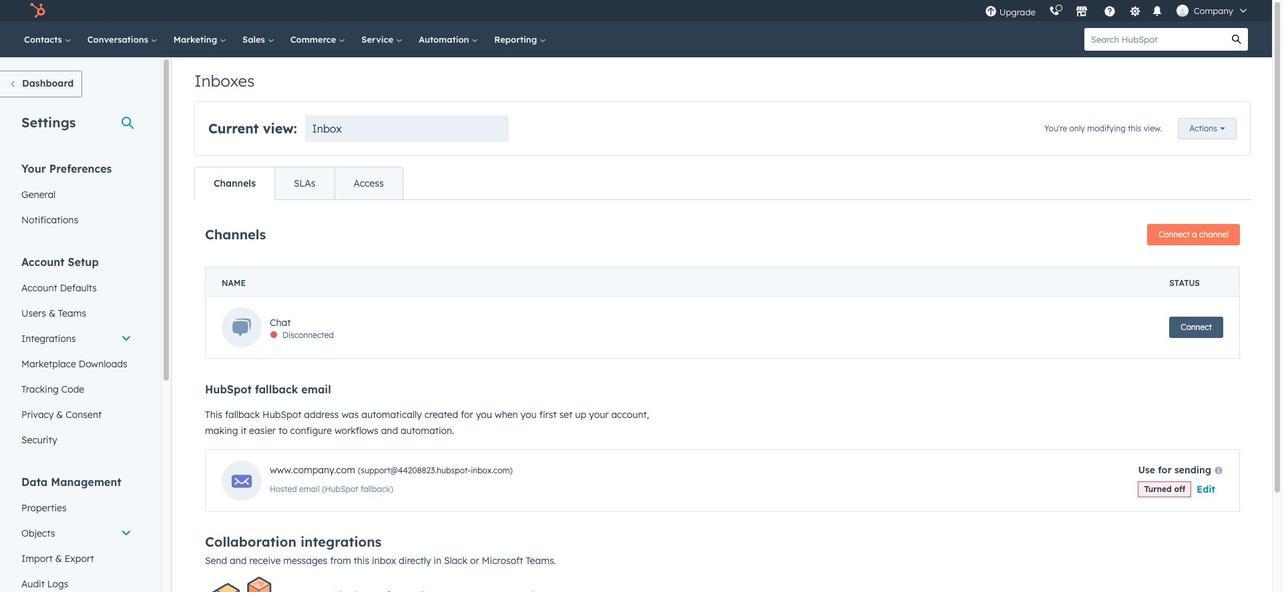 Task type: describe. For each thing, give the bounding box(es) containing it.
account setup element
[[13, 255, 140, 453]]

your preferences element
[[13, 162, 140, 233]]

marketplaces image
[[1076, 6, 1088, 18]]



Task type: locate. For each thing, give the bounding box(es) containing it.
Search HubSpot search field
[[1084, 28, 1225, 51]]

menu
[[978, 0, 1256, 21]]

data management element
[[13, 475, 140, 593]]

tab panel
[[194, 200, 1251, 593]]

tab list
[[194, 167, 403, 200]]

jacob simon image
[[1176, 5, 1188, 17]]

banner
[[205, 220, 1240, 246]]



Task type: vqa. For each thing, say whether or not it's contained in the screenshot.
Your Preferences 'element'
yes



